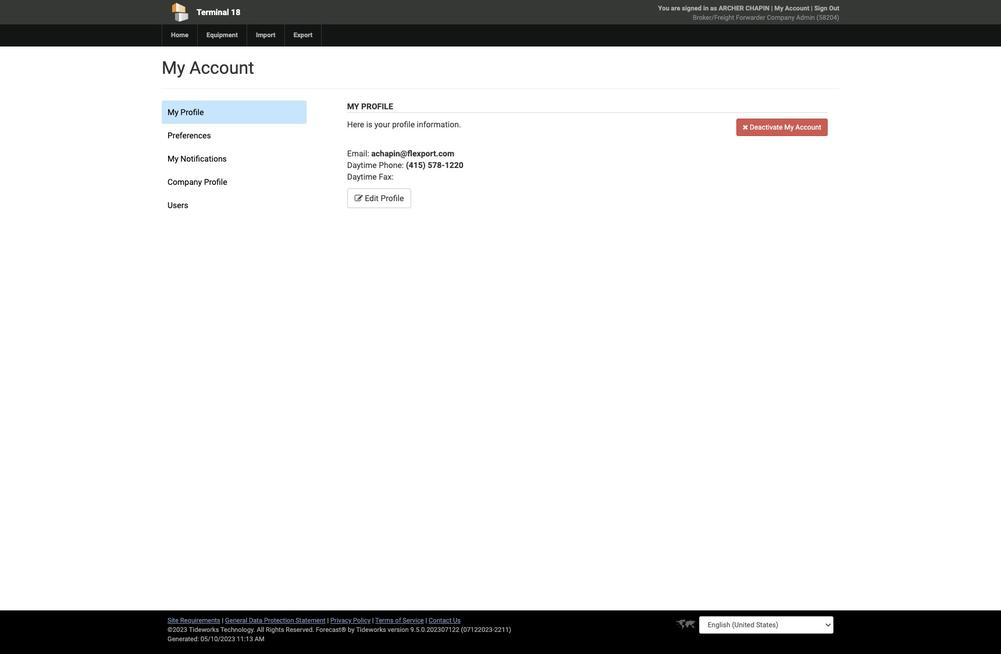 Task type: vqa. For each thing, say whether or not it's contained in the screenshot.
account inside THE YOU ARE SIGNED IN AS ARCHER CHAPIN | MY ACCOUNT | SIGN OUT BROKER/FREIGHT FORWARDER COMPANY ADMIN (58204)
yes



Task type: locate. For each thing, give the bounding box(es) containing it.
my profile for preferences
[[168, 108, 204, 117]]

account up admin
[[785, 5, 809, 12]]

general
[[225, 617, 247, 625]]

0 vertical spatial daytime
[[347, 161, 377, 170]]

my right chapin
[[774, 5, 783, 12]]

account right deactivate
[[795, 123, 821, 131]]

profile
[[361, 102, 393, 111], [180, 108, 204, 117], [204, 177, 227, 187], [381, 194, 404, 203]]

2 vertical spatial account
[[795, 123, 821, 131]]

| up forecast®
[[327, 617, 329, 625]]

0 horizontal spatial company
[[168, 177, 202, 187]]

sign
[[814, 5, 827, 12]]

site requirements | general data protection statement | privacy policy | terms of service | contact us ©2023 tideworks technology. all rights reserved. forecast® by tideworks version 9.5.0.202307122 (07122023-2211) generated: 05/10/2023 11:13 am
[[168, 617, 511, 643]]

forwarder
[[736, 14, 765, 22]]

profile inside button
[[381, 194, 404, 203]]

profile up your
[[361, 102, 393, 111]]

0 vertical spatial company
[[767, 14, 794, 22]]

|
[[771, 5, 773, 12], [811, 5, 813, 12], [222, 617, 224, 625], [327, 617, 329, 625], [372, 617, 374, 625], [425, 617, 427, 625]]

| right chapin
[[771, 5, 773, 12]]

account inside 'button'
[[795, 123, 821, 131]]

edit
[[365, 194, 379, 203]]

my profile up is
[[347, 102, 393, 111]]

here
[[347, 120, 364, 129]]

archer
[[719, 5, 744, 12]]

my profile for here is your profile information.
[[347, 102, 393, 111]]

edit profile
[[363, 194, 404, 203]]

statement
[[296, 617, 326, 625]]

deactivate my account button
[[736, 119, 828, 136]]

are
[[671, 5, 680, 12]]

sign out link
[[814, 5, 839, 12]]

1 daytime from the top
[[347, 161, 377, 170]]

deactivate
[[750, 123, 783, 131]]

0 vertical spatial account
[[785, 5, 809, 12]]

0 horizontal spatial my profile
[[168, 108, 204, 117]]

is
[[366, 120, 372, 129]]

admin
[[796, 14, 815, 22]]

account down equipment link
[[190, 58, 254, 78]]

all
[[257, 626, 264, 634]]

profile right edit
[[381, 194, 404, 203]]

profile down notifications
[[204, 177, 227, 187]]

company up 'users'
[[168, 177, 202, 187]]

general data protection statement link
[[225, 617, 326, 625]]

terminal 18
[[197, 8, 240, 17]]

here is your profile information.
[[347, 120, 461, 129]]

account inside you are signed in as archer chapin | my account | sign out broker/freight forwarder company admin (58204)
[[785, 5, 809, 12]]

my right deactivate
[[784, 123, 794, 131]]

phone:
[[379, 161, 404, 170]]

1 vertical spatial account
[[190, 58, 254, 78]]

forecast®
[[316, 626, 346, 634]]

technology.
[[220, 626, 255, 634]]

rights
[[266, 626, 284, 634]]

my down preferences
[[168, 154, 178, 163]]

©2023 tideworks
[[168, 626, 219, 634]]

1 horizontal spatial company
[[767, 14, 794, 22]]

protection
[[264, 617, 294, 625]]

| left general
[[222, 617, 224, 625]]

company down my account link
[[767, 14, 794, 22]]

| up tideworks
[[372, 617, 374, 625]]

daytime down email:
[[347, 161, 377, 170]]

my profile up preferences
[[168, 108, 204, 117]]

requirements
[[180, 617, 220, 625]]

my down home link
[[162, 58, 185, 78]]

my
[[774, 5, 783, 12], [162, 58, 185, 78], [347, 102, 359, 111], [168, 108, 178, 117], [784, 123, 794, 131], [168, 154, 178, 163]]

1 horizontal spatial my profile
[[347, 102, 393, 111]]

email: achapin@flexport.com daytime phone: (415) 578-1220 daytime fax:
[[347, 149, 463, 181]]

1 vertical spatial daytime
[[347, 172, 377, 181]]

my profile
[[347, 102, 393, 111], [168, 108, 204, 117]]

us
[[453, 617, 461, 625]]

daytime up 'pencil square o' icon
[[347, 172, 377, 181]]

terminal 18 link
[[162, 0, 434, 24]]

daytime
[[347, 161, 377, 170], [347, 172, 377, 181]]

company
[[767, 14, 794, 22], [168, 177, 202, 187]]

of
[[395, 617, 401, 625]]

account
[[785, 5, 809, 12], [190, 58, 254, 78], [795, 123, 821, 131]]

you are signed in as archer chapin | my account | sign out broker/freight forwarder company admin (58204)
[[658, 5, 839, 22]]

my up here
[[347, 102, 359, 111]]

signed
[[682, 5, 702, 12]]

11:13
[[237, 636, 253, 643]]

contact us link
[[429, 617, 461, 625]]

(07122023-
[[461, 626, 494, 634]]

18
[[231, 8, 240, 17]]



Task type: describe. For each thing, give the bounding box(es) containing it.
company profile
[[168, 177, 227, 187]]

site requirements link
[[168, 617, 220, 625]]

deactivate my account
[[748, 123, 821, 131]]

2211)
[[494, 626, 511, 634]]

privacy policy link
[[330, 617, 370, 625]]

my up preferences
[[168, 108, 178, 117]]

contact
[[429, 617, 451, 625]]

equipment link
[[197, 24, 247, 47]]

9.5.0.202307122
[[410, 626, 459, 634]]

in
[[703, 5, 709, 12]]

am
[[255, 636, 265, 643]]

pencil square o image
[[355, 194, 363, 202]]

export
[[294, 31, 313, 39]]

service
[[403, 617, 424, 625]]

version
[[388, 626, 409, 634]]

(58204)
[[817, 14, 839, 22]]

my notifications
[[168, 154, 227, 163]]

home
[[171, 31, 188, 39]]

1 vertical spatial company
[[168, 177, 202, 187]]

(415)
[[406, 161, 426, 170]]

generated:
[[168, 636, 199, 643]]

terms of service link
[[375, 617, 424, 625]]

terminal
[[197, 8, 229, 17]]

equipment
[[206, 31, 238, 39]]

| left sign
[[811, 5, 813, 12]]

information.
[[417, 120, 461, 129]]

my account
[[162, 58, 254, 78]]

my inside you are signed in as archer chapin | my account | sign out broker/freight forwarder company admin (58204)
[[774, 5, 783, 12]]

profile up preferences
[[180, 108, 204, 117]]

email:
[[347, 149, 369, 158]]

05/10/2023
[[201, 636, 235, 643]]

times image
[[743, 124, 748, 131]]

terms
[[375, 617, 393, 625]]

privacy
[[330, 617, 351, 625]]

my inside deactivate my account 'button'
[[784, 123, 794, 131]]

2 daytime from the top
[[347, 172, 377, 181]]

as
[[710, 5, 717, 12]]

edit profile button
[[347, 188, 411, 208]]

preferences
[[168, 131, 211, 140]]

1220
[[445, 161, 463, 170]]

data
[[249, 617, 262, 625]]

578-
[[428, 161, 445, 170]]

achapin@flexport.com
[[371, 149, 454, 158]]

tideworks
[[356, 626, 386, 634]]

reserved.
[[286, 626, 314, 634]]

notifications
[[180, 154, 227, 163]]

users
[[168, 201, 188, 210]]

by
[[348, 626, 355, 634]]

you
[[658, 5, 669, 12]]

profile
[[392, 120, 415, 129]]

broker/freight
[[693, 14, 734, 22]]

fax:
[[379, 172, 394, 181]]

import link
[[247, 24, 284, 47]]

import
[[256, 31, 275, 39]]

out
[[829, 5, 839, 12]]

export link
[[284, 24, 321, 47]]

company inside you are signed in as archer chapin | my account | sign out broker/freight forwarder company admin (58204)
[[767, 14, 794, 22]]

policy
[[353, 617, 370, 625]]

site
[[168, 617, 179, 625]]

my account link
[[774, 5, 809, 12]]

chapin
[[745, 5, 769, 12]]

| up 9.5.0.202307122
[[425, 617, 427, 625]]

home link
[[162, 24, 197, 47]]

your
[[374, 120, 390, 129]]



